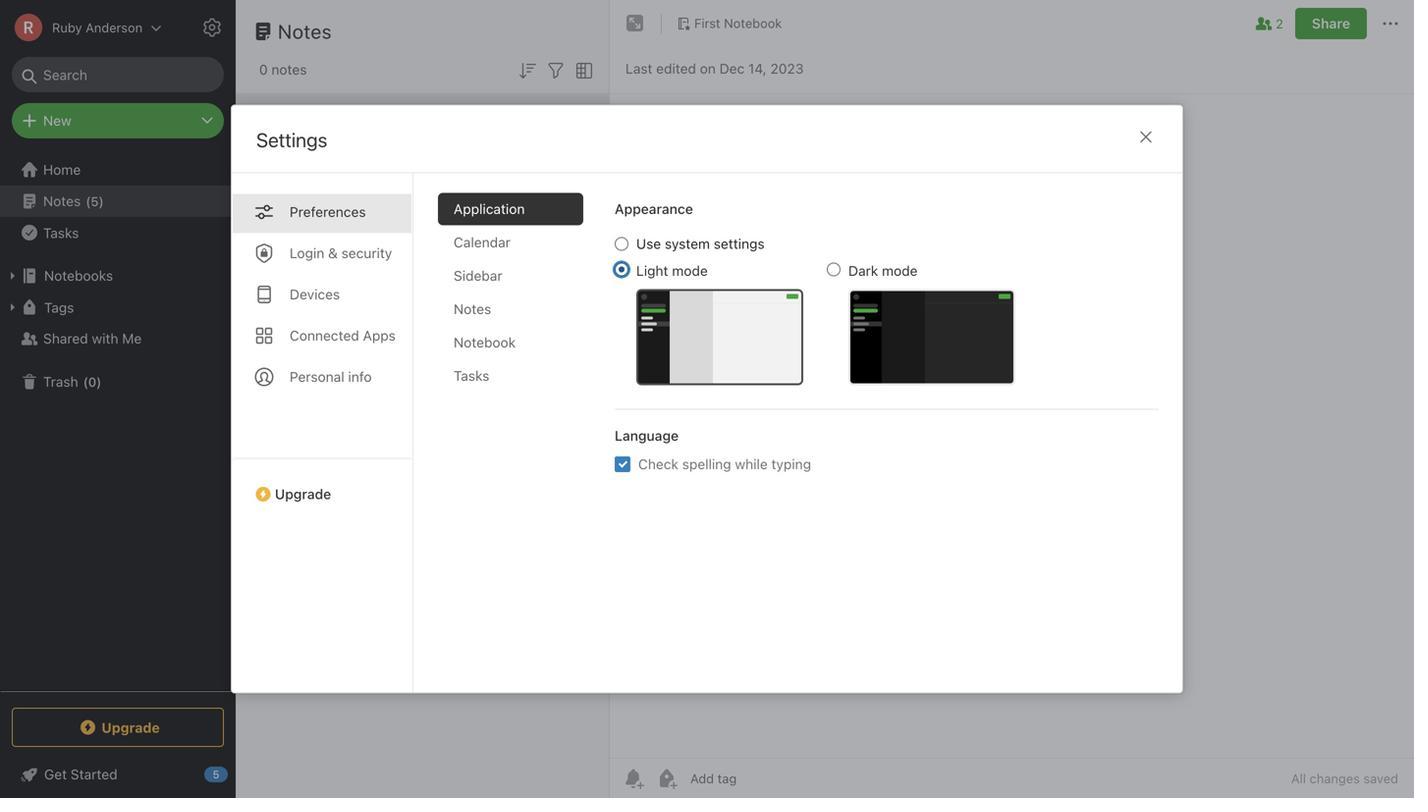 Task type: locate. For each thing, give the bounding box(es) containing it.
trash ( 0 )
[[43, 374, 101, 390]]

option group
[[615, 235, 1016, 386]]

1 horizontal spatial notebook
[[724, 16, 782, 31]]

settings inside "tooltip"
[[248, 20, 298, 35]]

check
[[638, 456, 679, 472]]

1 horizontal spatial tasks
[[454, 368, 490, 384]]

notes
[[278, 20, 332, 43], [43, 193, 81, 209], [454, 301, 491, 317]]

1 horizontal spatial mode
[[882, 263, 918, 279]]

2 button
[[1252, 12, 1284, 35]]

1 vertical spatial upgrade
[[101, 720, 160, 736]]

tab list containing preferences
[[232, 173, 414, 693]]

( inside trash ( 0 )
[[83, 374, 88, 389]]

1 mode from the left
[[672, 263, 708, 279]]

14,
[[748, 60, 767, 77]]

settings
[[248, 20, 298, 35], [256, 128, 327, 151]]

( inside notes ( 5 )
[[86, 194, 91, 208]]

spelling
[[682, 456, 731, 472]]

1 horizontal spatial notes
[[278, 20, 332, 43]]

1 vertical spatial notes
[[388, 549, 433, 570]]

upgrade
[[275, 486, 331, 502], [101, 720, 160, 736]]

a
[[359, 587, 368, 606]]

0 vertical spatial upgrade
[[275, 486, 331, 502]]

1 horizontal spatial 0
[[259, 61, 268, 78]]

0 horizontal spatial 0
[[88, 374, 96, 389]]

mode right dark
[[882, 263, 918, 279]]

( right trash
[[83, 374, 88, 389]]

1 vertical spatial 0
[[88, 374, 96, 389]]

last
[[626, 60, 653, 77]]

add a reminder image
[[622, 767, 645, 791]]

) right trash
[[96, 374, 101, 389]]

0 vertical spatial upgrade button
[[232, 458, 413, 510]]

trash
[[43, 374, 78, 390]]

0 horizontal spatial notebook
[[454, 334, 516, 351]]

0 vertical spatial notes
[[272, 61, 307, 78]]

sidebar tab
[[438, 260, 583, 292]]

upgrade inside tab list
[[275, 486, 331, 502]]

1 vertical spatial )
[[96, 374, 101, 389]]

) inside notes ( 5 )
[[99, 194, 104, 208]]

( for notes
[[86, 194, 91, 208]]

1 horizontal spatial upgrade
[[275, 486, 331, 502]]

0 horizontal spatial notes
[[43, 193, 81, 209]]

expand tags image
[[5, 300, 21, 315]]

notes down sidebar at the top left of the page
[[454, 301, 491, 317]]

1 vertical spatial (
[[83, 374, 88, 389]]

mode for dark mode
[[882, 263, 918, 279]]

notes for no
[[388, 549, 433, 570]]

0 horizontal spatial upgrade button
[[12, 708, 224, 747]]

notes inside the note list element
[[278, 20, 332, 43]]

notebook up 14,
[[724, 16, 782, 31]]

tab list
[[232, 173, 414, 693], [438, 193, 599, 693]]

tab list for appearance
[[438, 193, 599, 693]]

tags button
[[0, 292, 235, 323]]

settings down filters
[[256, 128, 327, 151]]

mode
[[672, 263, 708, 279], [882, 263, 918, 279]]

note window element
[[610, 0, 1414, 799]]

2 horizontal spatial notes
[[454, 301, 491, 317]]

1 vertical spatial settings
[[256, 128, 327, 151]]

1 horizontal spatial tab list
[[438, 193, 599, 693]]

tasks down notebook tab
[[454, 368, 490, 384]]

option group containing use system settings
[[615, 235, 1016, 386]]

all changes saved
[[1292, 772, 1399, 786]]

new button
[[12, 103, 224, 138]]

notes inside "tree"
[[43, 193, 81, 209]]

) down home link
[[99, 194, 104, 208]]

0 vertical spatial tasks
[[43, 225, 79, 241]]

)
[[99, 194, 104, 208], [96, 374, 101, 389]]

) for trash
[[96, 374, 101, 389]]

upgrade button
[[232, 458, 413, 510], [12, 708, 224, 747]]

0 down settings "tooltip"
[[259, 61, 268, 78]]

0 horizontal spatial tasks
[[43, 225, 79, 241]]

tree containing home
[[0, 154, 236, 691]]

note list element
[[236, 0, 610, 799]]

0 right trash
[[88, 374, 96, 389]]

info
[[348, 369, 372, 385]]

0 inside trash ( 0 )
[[88, 374, 96, 389]]

login & security
[[290, 245, 392, 261]]

0 inside the note list element
[[259, 61, 268, 78]]

0 horizontal spatial tab list
[[232, 173, 414, 693]]

with
[[92, 331, 118, 347]]

notes down home on the top of page
[[43, 193, 81, 209]]

1 vertical spatial notes
[[43, 193, 81, 209]]

notebook down notes tab
[[454, 334, 516, 351]]

dec
[[720, 60, 745, 77]]

no
[[360, 549, 383, 570]]

share button
[[1295, 8, 1367, 39]]

1 vertical spatial notebook
[[454, 334, 516, 351]]

2023
[[771, 60, 804, 77]]

0 vertical spatial notebook
[[724, 16, 782, 31]]

use
[[636, 236, 661, 252]]

mode down system
[[672, 263, 708, 279]]

notes up filters
[[272, 61, 307, 78]]

0 horizontal spatial upgrade
[[101, 720, 160, 736]]

notebook
[[724, 16, 782, 31], [454, 334, 516, 351]]

settings up 0 notes
[[248, 20, 298, 35]]

notebook tab
[[438, 327, 583, 359]]

notebooks link
[[0, 260, 235, 292]]

notes ( 5 )
[[43, 193, 104, 209]]

1 horizontal spatial notes
[[388, 549, 433, 570]]

1 vertical spatial tasks
[[454, 368, 490, 384]]

0 vertical spatial (
[[86, 194, 91, 208]]

upgrade button inside tab list
[[232, 458, 413, 510]]

found
[[437, 549, 484, 570]]

tasks
[[43, 225, 79, 241], [454, 368, 490, 384]]

try using a different keyword or filter.
[[290, 587, 555, 606]]

tree
[[0, 154, 236, 691]]

2 vertical spatial notes
[[454, 301, 491, 317]]

Check spelling while typing checkbox
[[615, 457, 631, 472]]

0 vertical spatial notes
[[278, 20, 332, 43]]

close image
[[1134, 125, 1158, 149]]

notes up different
[[388, 549, 433, 570]]

( down home link
[[86, 194, 91, 208]]

devices
[[290, 286, 340, 303]]

apps
[[363, 328, 396, 344]]

Search text field
[[26, 57, 210, 92]]

notes
[[272, 61, 307, 78], [388, 549, 433, 570]]

using
[[317, 587, 355, 606]]

(
[[86, 194, 91, 208], [83, 374, 88, 389]]

tab list containing application
[[438, 193, 599, 693]]

0 vertical spatial 0
[[259, 61, 268, 78]]

2
[[1276, 16, 1284, 31]]

different
[[372, 587, 432, 606]]

dark
[[849, 263, 878, 279]]

0 notes
[[259, 61, 307, 78]]

tasks down notes ( 5 )
[[43, 225, 79, 241]]

0 vertical spatial settings
[[248, 20, 298, 35]]

notes inside tab
[[454, 301, 491, 317]]

( for trash
[[83, 374, 88, 389]]

0 horizontal spatial notes
[[272, 61, 307, 78]]

1 horizontal spatial upgrade button
[[232, 458, 413, 510]]

shared with me
[[43, 331, 142, 347]]

notes up 0 notes
[[278, 20, 332, 43]]

system
[[665, 236, 710, 252]]

0 horizontal spatial mode
[[672, 263, 708, 279]]

2 mode from the left
[[882, 263, 918, 279]]

0 vertical spatial )
[[99, 194, 104, 208]]

0
[[259, 61, 268, 78], [88, 374, 96, 389]]

) inside trash ( 0 )
[[96, 374, 101, 389]]

first
[[694, 16, 721, 31]]

clear
[[564, 105, 593, 119]]

keyword
[[436, 587, 496, 606]]

try
[[290, 587, 313, 606]]

shared
[[43, 331, 88, 347]]

changes
[[1310, 772, 1360, 786]]

None search field
[[26, 57, 210, 92]]



Task type: vqa. For each thing, say whether or not it's contained in the screenshot.
edit widget title icon
no



Task type: describe. For each thing, give the bounding box(es) containing it.
expand note image
[[624, 12, 647, 35]]

connected
[[290, 328, 359, 344]]

connected apps
[[290, 328, 396, 344]]

1 vertical spatial upgrade button
[[12, 708, 224, 747]]

settings
[[714, 236, 765, 252]]

tags
[[44, 299, 74, 316]]

5
[[91, 194, 99, 208]]

intense
[[284, 137, 330, 153]]

application tab
[[438, 193, 583, 225]]

mode for light mode
[[672, 263, 708, 279]]

notebook inside button
[[724, 16, 782, 31]]

shared with me link
[[0, 323, 235, 355]]

no notes found
[[360, 549, 484, 570]]

expand notebooks image
[[5, 268, 21, 284]]

settings image
[[200, 16, 224, 39]]

add tag image
[[655, 767, 679, 791]]

first notebook
[[694, 16, 782, 31]]

first notebook button
[[670, 10, 789, 37]]

calendar
[[454, 234, 511, 250]]

share
[[1312, 15, 1351, 31]]

appearance
[[615, 201, 693, 217]]

notes for 0
[[272, 61, 307, 78]]

last edited on dec 14, 2023
[[626, 60, 804, 77]]

new
[[43, 112, 71, 129]]

sidebar
[[454, 268, 502, 284]]

tab list for application
[[232, 173, 414, 693]]

Dark mode radio
[[827, 263, 841, 276]]

security
[[341, 245, 392, 261]]

light mode
[[636, 263, 708, 279]]

application
[[454, 201, 525, 217]]

Note Editor text field
[[610, 94, 1414, 758]]

use system settings
[[636, 236, 765, 252]]

on
[[700, 60, 716, 77]]

home
[[43, 162, 81, 178]]

intense button
[[254, 130, 362, 161]]

filter.
[[519, 587, 555, 606]]

settings tooltip
[[218, 8, 314, 47]]

or
[[500, 587, 515, 606]]

calendar tab
[[438, 226, 583, 259]]

while
[[735, 456, 768, 472]]

language
[[615, 428, 679, 444]]

filters
[[255, 105, 301, 119]]

home link
[[0, 154, 236, 186]]

notes tab
[[438, 293, 583, 326]]

Use system settings radio
[[615, 237, 629, 251]]

me
[[122, 331, 142, 347]]

) for notes
[[99, 194, 104, 208]]

saved
[[1364, 772, 1399, 786]]

edited
[[656, 60, 696, 77]]

typing
[[772, 456, 811, 472]]

tasks inside tasks button
[[43, 225, 79, 241]]

tasks button
[[0, 217, 235, 249]]

personal
[[290, 369, 344, 385]]

tasks inside tasks tab
[[454, 368, 490, 384]]

&
[[328, 245, 338, 261]]

personal info
[[290, 369, 372, 385]]

dark mode
[[849, 263, 918, 279]]

preferences
[[290, 204, 366, 220]]

tasks tab
[[438, 360, 583, 392]]

light
[[636, 263, 668, 279]]

all
[[1292, 772, 1306, 786]]

notebook inside tab
[[454, 334, 516, 351]]

Light mode radio
[[615, 263, 629, 276]]

login
[[290, 245, 324, 261]]

notebooks
[[44, 268, 113, 284]]

check spelling while typing
[[638, 456, 811, 472]]



